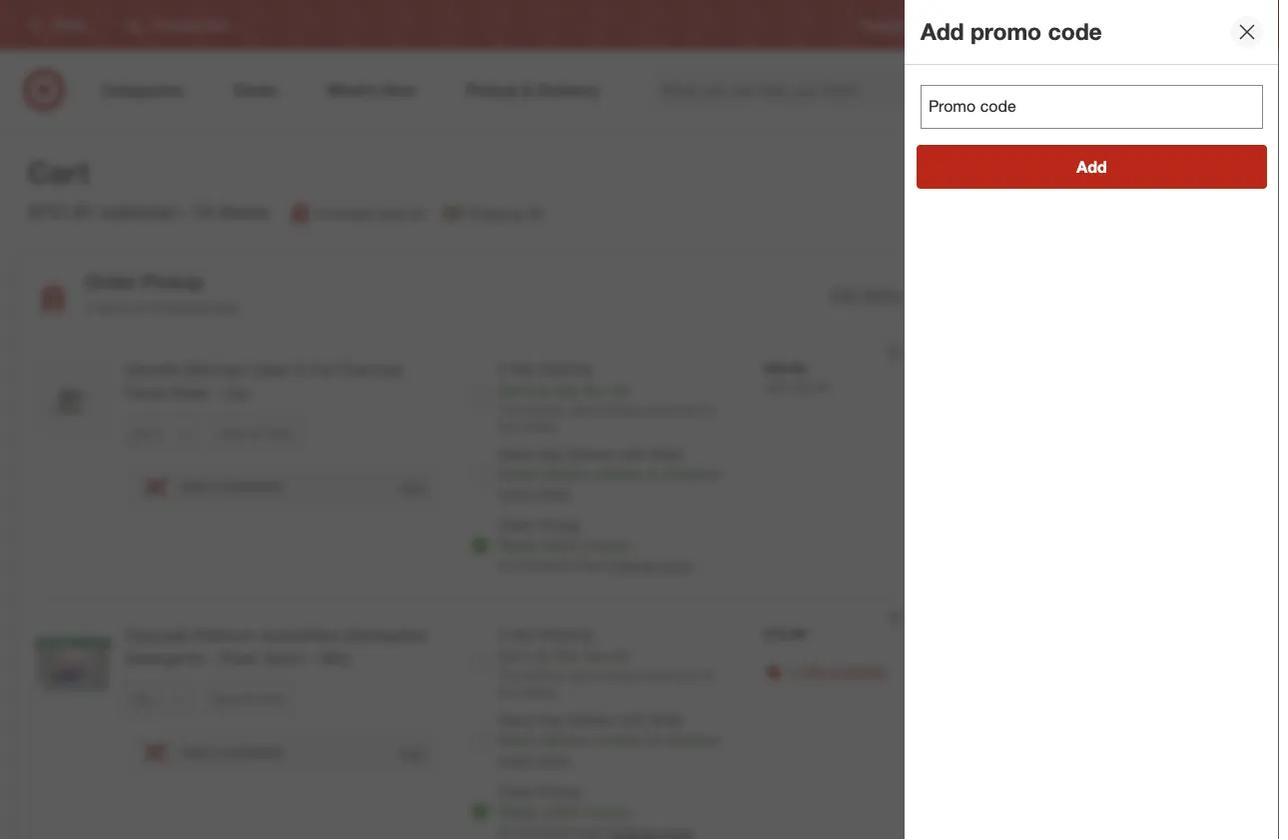 Task type: describe. For each thing, give the bounding box(es) containing it.
2- for glowrx skincare clear it out charcoal facial mask - 2oz
[[499, 360, 512, 377]]

save for later button for mask
[[211, 416, 299, 448]]

later for 2oz
[[267, 425, 291, 440]]

order for order pickup ready within 2 hours at charlotte east change store
[[499, 517, 535, 534]]

date for cascade platinum actionpacs dishwasher detergents - fresh scent - 36ct
[[569, 668, 593, 683]]

code
[[1048, 18, 1103, 46]]

find
[[1207, 17, 1230, 32]]

change store button
[[607, 556, 692, 576]]

36ct
[[320, 649, 351, 668]]

1 offer available button
[[788, 661, 886, 681]]

actionpacs
[[260, 626, 340, 645]]

at inside the order pickup ready within 2 hours at charlotte east change store
[[499, 557, 510, 574]]

holiday. for glowrx skincare clear it out charcoal facial mask - 2oz
[[519, 420, 559, 435]]

cascade platinum actionpacs dishwasher detergents - fresh scent - 36ct image
[[33, 624, 113, 704]]

date for glowrx skincare clear it out charcoal facial mask - 2oz
[[569, 403, 593, 417]]

search
[[1013, 82, 1061, 101]]

summary
[[1045, 162, 1147, 190]]

available
[[832, 662, 886, 680]]

1 horizontal spatial east
[[378, 204, 406, 222]]

a for facial
[[210, 478, 217, 495]]

more for cascade platinum actionpacs dishwasher detergents - fresh scent - 36ct
[[538, 750, 570, 768]]

none text field inside add promo code dialog
[[921, 85, 1264, 129]]

$751.61
[[28, 200, 95, 223]]

Store pickup radio
[[471, 801, 491, 821]]

order summary
[[976, 162, 1147, 190]]

$12.99
[[764, 625, 806, 643]]

holiday. for cascade platinum actionpacs dishwasher detergents - fresh scent - 36ct
[[519, 685, 559, 700]]

registry link
[[863, 16, 907, 34]]

order pickup
[[499, 782, 581, 800]]

learn for glowrx skincare clear it out charcoal facial mask - 2oz
[[499, 485, 534, 502]]

more for glowrx skincare clear it out charcoal facial mask - 2oz
[[538, 485, 570, 502]]

delivery for glowrx skincare clear it out charcoal facial mask - 2oz
[[567, 445, 617, 462]]

at inside order pickup 4 items at charlotte east
[[135, 299, 147, 316]]

hours inside the order pickup ready within 2 hours at charlotte east change store
[[595, 537, 630, 554]]

14
[[193, 200, 214, 223]]

add button for glowrx skincare clear it out charcoal facial mask - 2oz
[[399, 477, 427, 496]]

each
[[764, 380, 791, 395]]

save for mask
[[220, 425, 246, 440]]

(4)
[[410, 204, 425, 222]]

facial
[[125, 383, 166, 403]]

window for cascade platinum actionpacs dishwasher detergents - fresh scent - 36ct
[[595, 730, 643, 748]]

charlotte inside order pickup 4 items at charlotte east
[[150, 299, 208, 316]]

list containing charlotte east (4)
[[289, 201, 543, 225]]

order pickup ready within 2 hours at charlotte east change store
[[499, 517, 692, 574]]

Store pickup radio
[[471, 536, 491, 556]]

4
[[85, 299, 93, 316]]

shipt for cascade platinum actionpacs dishwasher detergents - fresh scent - 36ct
[[651, 711, 683, 728]]

by for glowrx skincare clear it out charcoal facial mask - 2oz
[[537, 382, 552, 399]]

select for glowrx skincare clear it out charcoal facial mask - 2oz
[[499, 465, 538, 482]]

substitute for mask
[[221, 478, 283, 495]]

shipping for cascade platinum actionpacs dishwasher detergents - fresh scent - 36ct
[[538, 625, 592, 643]]

- for skincare
[[214, 383, 220, 403]]

redcard link
[[1028, 16, 1076, 34]]

order for order pickup 4 items at charlotte east
[[85, 270, 137, 293]]

add button for cascade platinum actionpacs dishwasher detergents - fresh scent - 36ct
[[399, 743, 427, 762]]

add promo code
[[921, 18, 1103, 46]]

order for order pickup
[[499, 782, 535, 800]]

by for cascade platinum actionpacs dishwasher detergents - fresh scent - 36ct
[[537, 647, 552, 665]]

detergents
[[125, 649, 204, 668]]

day for glowrx skincare clear it out charcoal facial mask - 2oz
[[512, 360, 534, 377]]

2oz
[[224, 383, 250, 403]]

$751.61 subtotal
[[28, 200, 175, 223]]

get for cascade platinum actionpacs dishwasher detergents - fresh scent - 36ct
[[499, 647, 521, 665]]

learn more button for cascade platinum actionpacs dishwasher detergents - fresh scent - 36ct
[[499, 749, 570, 769]]

sat, for glowrx skincare clear it out charcoal facial mask - 2oz
[[555, 382, 580, 399]]

add a substitute for scent
[[180, 743, 283, 761]]

shipping for glowrx skincare clear it out charcoal facial mask - 2oz
[[538, 360, 592, 377]]

25 for cascade platinum actionpacs dishwasher detergents - fresh scent - 36ct
[[612, 647, 628, 665]]

$25.00
[[794, 380, 830, 395]]

get for glowrx skincare clear it out charcoal facial mask - 2oz
[[499, 382, 521, 399]]

registry
[[863, 17, 907, 32]]

glowrx skincare clear it out charcoal facial mask - 2oz link
[[125, 359, 439, 404]]

it for glowrx skincare clear it out charcoal facial mask - 2oz
[[525, 382, 533, 399]]

scent
[[263, 649, 305, 668]]

ad
[[981, 17, 996, 32]]

this for glowrx skincare clear it out charcoal facial mask - 2oz
[[499, 403, 521, 417]]

cart item ready to fulfill group containing cascade platinum actionpacs dishwasher detergents - fresh scent - 36ct
[[17, 601, 927, 839]]

ready within 2 hours
[[499, 802, 630, 820]]

same for cascade platinum actionpacs dishwasher detergents - fresh scent - 36ct
[[499, 711, 535, 728]]

glowrx
[[125, 360, 181, 380]]

cart
[[28, 154, 89, 189]]

save for later button for scent
[[204, 682, 293, 714]]

checkout for glowrx skincare clear it out charcoal facial mask - 2oz
[[662, 465, 720, 482]]

skincare
[[185, 360, 247, 380]]

weekly
[[939, 17, 978, 32]]

charlotte east (4)
[[317, 204, 425, 222]]

it for cascade platinum actionpacs dishwasher detergents - fresh scent - 36ct
[[525, 647, 533, 665]]

$50.00 each $25.00
[[764, 360, 830, 395]]

same day delivery with shipt select delivery window at checkout learn more for glowrx skincare clear it out charcoal facial mask - 2oz
[[499, 445, 720, 502]]

save for later for scent
[[213, 691, 284, 706]]

store
[[660, 557, 692, 574]]

pickup for order pickup 4 items at charlotte east
[[142, 270, 203, 293]]

(9)
[[528, 204, 543, 222]]

cascade platinum actionpacs dishwasher detergents - fresh scent - 36ct link
[[125, 624, 439, 670]]

shipt for glowrx skincare clear it out charcoal facial mask - 2oz
[[651, 445, 683, 462]]

with for cascade platinum actionpacs dishwasher detergents - fresh scent - 36ct
[[621, 711, 647, 728]]

2 hours from the top
[[595, 802, 630, 820]]

add a substitute for mask
[[180, 478, 283, 495]]

cart item ready to fulfill group containing glowrx skincare clear it out charcoal facial mask - 2oz
[[17, 335, 927, 600]]

offer
[[800, 662, 828, 680]]

nov for glowrx skincare clear it out charcoal facial mask - 2oz
[[584, 382, 609, 399]]



Task type: vqa. For each thing, say whether or not it's contained in the screenshot.
176
no



Task type: locate. For each thing, give the bounding box(es) containing it.
later for 36ct
[[261, 691, 284, 706]]

ready down order pickup
[[499, 802, 538, 820]]

1 within from the top
[[542, 537, 579, 554]]

2 holiday. from the top
[[519, 685, 559, 700]]

2 extra from the top
[[644, 668, 671, 683]]

glowrx skincare clear it out charcoal facial mask - 2oz
[[125, 360, 402, 403]]

same for glowrx skincare clear it out charcoal facial mask - 2oz
[[499, 445, 535, 462]]

0 vertical spatial select
[[499, 465, 538, 482]]

1 vertical spatial day
[[539, 711, 563, 728]]

2-day shipping get it by sat, nov 25 this delivery date includes extra time for the holiday. for cascade platinum actionpacs dishwasher detergents - fresh scent - 36ct
[[499, 625, 715, 700]]

weekly ad
[[939, 17, 996, 32]]

2 learn more button from the top
[[499, 749, 570, 769]]

charlotte inside the order pickup ready within 2 hours at charlotte east change store
[[514, 557, 572, 574]]

add a substitute down 2oz
[[180, 478, 283, 495]]

time for glowrx skincare clear it out charcoal facial mask - 2oz
[[674, 403, 698, 417]]

ready
[[499, 537, 538, 554], [499, 802, 538, 820]]

1 add a substitute from the top
[[180, 478, 283, 495]]

0 horizontal spatial items
[[97, 299, 131, 316]]

pickup inside the order pickup ready within 2 hours at charlotte east change store
[[538, 517, 581, 534]]

2 nov from the top
[[584, 647, 609, 665]]

same day delivery with shipt select delivery window at checkout learn more up 'ready within 2 hours'
[[499, 711, 720, 768]]

1 vertical spatial window
[[595, 730, 643, 748]]

same day delivery with shipt select delivery window at checkout learn more up the order pickup ready within 2 hours at charlotte east change store
[[499, 445, 720, 502]]

1 get from the top
[[499, 382, 521, 399]]

2 cart item ready to fulfill group from the top
[[17, 601, 927, 839]]

0 vertical spatial later
[[267, 425, 291, 440]]

1 horizontal spatial items
[[219, 200, 269, 223]]

2 same day delivery with shipt select delivery window at checkout learn more from the top
[[499, 711, 720, 768]]

promo
[[971, 18, 1042, 46]]

pickup
[[142, 270, 203, 293], [538, 517, 581, 534], [538, 782, 581, 800]]

1 shipt from the top
[[651, 445, 683, 462]]

nov
[[584, 382, 609, 399], [584, 647, 609, 665]]

hours
[[595, 537, 630, 554], [595, 802, 630, 820]]

dishwasher
[[345, 626, 428, 645]]

find stores
[[1207, 17, 1268, 32]]

nov for cascade platinum actionpacs dishwasher detergents - fresh scent - 36ct
[[584, 647, 609, 665]]

1 vertical spatial date
[[569, 668, 593, 683]]

1 vertical spatial pickup
[[538, 517, 581, 534]]

1 more from the top
[[538, 485, 570, 502]]

- inside glowrx skincare clear it out charcoal facial mask - 2oz
[[214, 383, 220, 403]]

delivery up the order pickup ready within 2 hours at charlotte east change store
[[567, 445, 617, 462]]

1 vertical spatial 25
[[612, 647, 628, 665]]

0 vertical spatial checkout
[[662, 465, 720, 482]]

1 vertical spatial time
[[674, 668, 698, 683]]

1 by from the top
[[537, 382, 552, 399]]

1 day from the top
[[539, 445, 563, 462]]

1 2-day shipping get it by sat, nov 25 this delivery date includes extra time for the holiday. from the top
[[499, 360, 715, 435]]

add button inside add promo code dialog
[[917, 145, 1268, 189]]

2 day from the top
[[512, 625, 534, 643]]

0 vertical spatial a
[[210, 478, 217, 495]]

- left 2oz
[[214, 383, 220, 403]]

0 vertical spatial by
[[537, 382, 552, 399]]

1 vertical spatial with
[[621, 711, 647, 728]]

learn for cascade platinum actionpacs dishwasher detergents - fresh scent - 36ct
[[499, 750, 534, 768]]

None text field
[[921, 85, 1264, 129]]

2 shipt from the top
[[651, 711, 683, 728]]

1 vertical spatial cart item ready to fulfill group
[[17, 601, 927, 839]]

0 vertical spatial within
[[542, 537, 579, 554]]

14 items
[[193, 200, 269, 223]]

0 vertical spatial save for later button
[[211, 416, 299, 448]]

1 extra from the top
[[644, 403, 671, 417]]

shipping
[[538, 360, 592, 377], [538, 625, 592, 643]]

1 vertical spatial add a substitute
[[180, 743, 283, 761]]

cascade platinum actionpacs dishwasher detergents - fresh scent - 36ct
[[125, 626, 428, 668]]

order inside order pickup 4 items at charlotte east
[[85, 270, 137, 293]]

mask
[[171, 383, 209, 403]]

2 date from the top
[[569, 668, 593, 683]]

a
[[210, 478, 217, 495], [210, 743, 217, 761]]

more up the order pickup ready within 2 hours at charlotte east change store
[[538, 485, 570, 502]]

1 a from the top
[[210, 478, 217, 495]]

items
[[219, 200, 269, 223], [97, 299, 131, 316]]

0 vertical spatial day
[[512, 360, 534, 377]]

1 with from the top
[[621, 445, 647, 462]]

learn more button for glowrx skincare clear it out charcoal facial mask - 2oz
[[499, 484, 570, 504]]

2 ready from the top
[[499, 802, 538, 820]]

window up the order pickup ready within 2 hours at charlotte east change store
[[595, 465, 643, 482]]

window up 'ready within 2 hours'
[[595, 730, 643, 748]]

1 vertical spatial checkout
[[662, 730, 720, 748]]

2 horizontal spatial east
[[576, 557, 603, 574]]

add promo code dialog
[[905, 0, 1280, 839]]

1 learn more button from the top
[[499, 484, 570, 504]]

learn more button
[[499, 484, 570, 504], [499, 749, 570, 769]]

the for glowrx skincare clear it out charcoal facial mask - 2oz
[[499, 420, 516, 435]]

later
[[267, 425, 291, 440], [261, 691, 284, 706]]

cart item ready to fulfill group
[[17, 335, 927, 600], [17, 601, 927, 839]]

delivery up order pickup
[[567, 711, 617, 728]]

window for glowrx skincare clear it out charcoal facial mask - 2oz
[[595, 465, 643, 482]]

the
[[499, 420, 516, 435], [499, 685, 516, 700]]

1 vertical spatial more
[[538, 750, 570, 768]]

order
[[976, 162, 1038, 190], [85, 270, 137, 293], [499, 517, 535, 534], [499, 782, 535, 800]]

1 the from the top
[[499, 420, 516, 435]]

1 vertical spatial east
[[212, 299, 240, 316]]

1 vertical spatial this
[[499, 668, 521, 683]]

0 vertical spatial the
[[499, 420, 516, 435]]

same day delivery with shipt select delivery window at checkout learn more for cascade platinum actionpacs dishwasher detergents - fresh scent - 36ct
[[499, 711, 720, 768]]

1 vertical spatial it
[[525, 647, 533, 665]]

2 checkout from the top
[[662, 730, 720, 748]]

weekly ad link
[[939, 16, 996, 34]]

save for later down fresh
[[213, 691, 284, 706]]

the for cascade platinum actionpacs dishwasher detergents - fresh scent - 36ct
[[499, 685, 516, 700]]

select
[[499, 465, 538, 482], [499, 730, 538, 748]]

save for later button down 2oz
[[211, 416, 299, 448]]

0 vertical spatial with
[[621, 445, 647, 462]]

items right the 4
[[97, 299, 131, 316]]

0 vertical spatial day
[[539, 445, 563, 462]]

1 vertical spatial get
[[499, 647, 521, 665]]

1 vertical spatial delivery
[[567, 711, 617, 728]]

- for platinum
[[309, 649, 316, 668]]

with
[[621, 445, 647, 462], [621, 711, 647, 728]]

1 day from the top
[[512, 360, 534, 377]]

2 select from the top
[[499, 730, 538, 748]]

1 vertical spatial add button
[[399, 477, 427, 496]]

east inside the order pickup ready within 2 hours at charlotte east change store
[[576, 557, 603, 574]]

window
[[595, 465, 643, 482], [595, 730, 643, 748]]

learn up the order pickup ready within 2 hours at charlotte east change store
[[499, 485, 534, 502]]

delivery for cascade platinum actionpacs dishwasher detergents - fresh scent - 36ct
[[567, 711, 617, 728]]

save down 2oz
[[220, 425, 246, 440]]

save down fresh
[[213, 691, 240, 706]]

0 vertical spatial shipping
[[538, 360, 592, 377]]

2-day shipping get it by sat, nov 25 this delivery date includes extra time for the holiday. for glowrx skincare clear it out charcoal facial mask - 2oz
[[499, 360, 715, 435]]

includes
[[596, 403, 641, 417], [596, 668, 641, 683]]

2 same from the top
[[499, 711, 535, 728]]

search button
[[1013, 68, 1061, 116]]

1 vertical spatial by
[[537, 647, 552, 665]]

0 vertical spatial 25
[[612, 382, 628, 399]]

1 vertical spatial within
[[542, 802, 579, 820]]

1 vertical spatial same day delivery with shipt select delivery window at checkout learn more
[[499, 711, 720, 768]]

items right 14
[[219, 200, 269, 223]]

ready right store pickup option
[[499, 537, 538, 554]]

learn up order pickup
[[499, 750, 534, 768]]

redcard
[[1028, 17, 1076, 32]]

2 inside the order pickup ready within 2 hours at charlotte east change store
[[583, 537, 591, 554]]

0 vertical spatial charlotte
[[317, 204, 374, 222]]

it
[[525, 382, 533, 399], [525, 647, 533, 665]]

day for glowrx skincare clear it out charcoal facial mask - 2oz
[[539, 445, 563, 462]]

2 more from the top
[[538, 750, 570, 768]]

2 sat, from the top
[[555, 647, 580, 665]]

2 horizontal spatial charlotte
[[514, 557, 572, 574]]

add a substitute down fresh
[[180, 743, 283, 761]]

2 includes from the top
[[596, 668, 641, 683]]

0 vertical spatial nov
[[584, 382, 609, 399]]

0 vertical spatial extra
[[644, 403, 671, 417]]

1 vertical spatial 2-
[[499, 625, 512, 643]]

1 vertical spatial learn more button
[[499, 749, 570, 769]]

2 substitute from the top
[[221, 743, 283, 761]]

shipt
[[651, 445, 683, 462], [651, 711, 683, 728]]

2 add a substitute from the top
[[180, 743, 283, 761]]

subtotal
[[101, 200, 175, 223]]

2 vertical spatial charlotte
[[514, 557, 572, 574]]

this for cascade platinum actionpacs dishwasher detergents - fresh scent - 36ct
[[499, 668, 521, 683]]

1 2- from the top
[[499, 360, 512, 377]]

learn more button up order pickup
[[499, 749, 570, 769]]

0 vertical spatial date
[[569, 403, 593, 417]]

0 vertical spatial same day delivery with shipt select delivery window at checkout learn more
[[499, 445, 720, 502]]

0 vertical spatial window
[[595, 465, 643, 482]]

save for later for mask
[[220, 425, 291, 440]]

2 vertical spatial add button
[[399, 743, 427, 762]]

1 shipping from the top
[[538, 360, 592, 377]]

with for glowrx skincare clear it out charcoal facial mask - 2oz
[[621, 445, 647, 462]]

within
[[542, 537, 579, 554], [542, 802, 579, 820]]

same day delivery with shipt select delivery window at checkout learn more
[[499, 445, 720, 502], [499, 711, 720, 768]]

charlotte left change
[[514, 557, 572, 574]]

1 vertical spatial a
[[210, 743, 217, 761]]

1 delivery from the top
[[567, 445, 617, 462]]

day for cascade platinum actionpacs dishwasher detergents - fresh scent - 36ct
[[512, 625, 534, 643]]

1 same day delivery with shipt select delivery window at checkout learn more from the top
[[499, 445, 720, 502]]

1 vertical spatial the
[[499, 685, 516, 700]]

east
[[378, 204, 406, 222], [212, 299, 240, 316], [576, 557, 603, 574]]

more up order pickup
[[538, 750, 570, 768]]

1 25 from the top
[[612, 382, 628, 399]]

2 the from the top
[[499, 685, 516, 700]]

east inside order pickup 4 items at charlotte east
[[212, 299, 240, 316]]

substitute down 2oz
[[221, 478, 283, 495]]

1 vertical spatial sat,
[[555, 647, 580, 665]]

1 vertical spatial 2-day shipping get it by sat, nov 25 this delivery date includes extra time for the holiday.
[[499, 625, 715, 700]]

sat, for cascade platinum actionpacs dishwasher detergents - fresh scent - 36ct
[[555, 647, 580, 665]]

save for scent
[[213, 691, 240, 706]]

delivery
[[524, 403, 566, 417], [542, 465, 591, 482], [524, 668, 566, 683], [542, 730, 591, 748]]

clear
[[252, 360, 289, 380]]

$50.00
[[764, 360, 806, 377]]

substitute down fresh
[[221, 743, 283, 761]]

1 vertical spatial hours
[[595, 802, 630, 820]]

1 vertical spatial save
[[213, 691, 240, 706]]

1 offer available
[[788, 662, 886, 680]]

1 cart item ready to fulfill group from the top
[[17, 335, 927, 600]]

2 within from the top
[[542, 802, 579, 820]]

1 2 from the top
[[583, 537, 591, 554]]

2 2 from the top
[[583, 802, 591, 820]]

0 horizontal spatial charlotte
[[150, 299, 208, 316]]

2 25 from the top
[[612, 647, 628, 665]]

sat,
[[555, 382, 580, 399], [555, 647, 580, 665]]

2 2-day shipping get it by sat, nov 25 this delivery date includes extra time for the holiday. from the top
[[499, 625, 715, 700]]

2 get from the top
[[499, 647, 521, 665]]

within right store pickup option
[[542, 537, 579, 554]]

1 vertical spatial shipping
[[538, 625, 592, 643]]

2 vertical spatial east
[[576, 557, 603, 574]]

0 vertical spatial pickup
[[142, 270, 203, 293]]

-
[[214, 383, 220, 403], [208, 649, 215, 668], [309, 649, 316, 668]]

2 day from the top
[[539, 711, 563, 728]]

1 holiday. from the top
[[519, 420, 559, 435]]

2 with from the top
[[621, 711, 647, 728]]

order for order summary
[[976, 162, 1038, 190]]

checkout
[[662, 465, 720, 482], [662, 730, 720, 748]]

2 window from the top
[[595, 730, 643, 748]]

0 horizontal spatial east
[[212, 299, 240, 316]]

1 this from the top
[[499, 403, 521, 417]]

1 vertical spatial 2
[[583, 802, 591, 820]]

delivery
[[567, 445, 617, 462], [567, 711, 617, 728]]

None radio
[[471, 387, 491, 407], [471, 653, 491, 673], [471, 387, 491, 407], [471, 653, 491, 673]]

1 vertical spatial charlotte
[[150, 299, 208, 316]]

list
[[289, 201, 543, 225]]

2 2- from the top
[[499, 625, 512, 643]]

0 vertical spatial cart item ready to fulfill group
[[17, 335, 927, 600]]

1 date from the top
[[569, 403, 593, 417]]

order pickup 4 items at charlotte east
[[85, 270, 240, 316]]

glowrx skincare clear it out charcoal facial mask - 2oz image
[[33, 359, 113, 439]]

0 vertical spatial 2
[[583, 537, 591, 554]]

0 vertical spatial substitute
[[221, 478, 283, 495]]

2
[[583, 537, 591, 554], [583, 802, 591, 820]]

0 vertical spatial holiday.
[[519, 420, 559, 435]]

pickup inside order pickup 4 items at charlotte east
[[142, 270, 203, 293]]

shipping
[[469, 204, 524, 222]]

fresh
[[219, 649, 259, 668]]

1 vertical spatial holiday.
[[519, 685, 559, 700]]

2 learn from the top
[[499, 750, 534, 768]]

charlotte
[[317, 204, 374, 222], [150, 299, 208, 316], [514, 557, 572, 574]]

0 vertical spatial 2-
[[499, 360, 512, 377]]

substitute
[[221, 478, 283, 495], [221, 743, 283, 761]]

later down the glowrx skincare clear it out charcoal facial mask - 2oz link
[[267, 425, 291, 440]]

1 vertical spatial nov
[[584, 647, 609, 665]]

0 vertical spatial items
[[219, 200, 269, 223]]

0 vertical spatial learn
[[499, 485, 534, 502]]

1 checkout from the top
[[662, 465, 720, 482]]

day for cascade platinum actionpacs dishwasher detergents - fresh scent - 36ct
[[539, 711, 563, 728]]

1 vertical spatial includes
[[596, 668, 641, 683]]

add button
[[917, 145, 1268, 189], [399, 477, 427, 496], [399, 743, 427, 762]]

find stores link
[[1207, 16, 1268, 34]]

day
[[512, 360, 534, 377], [512, 625, 534, 643]]

extra
[[644, 403, 671, 417], [644, 668, 671, 683]]

order inside the order pickup ready within 2 hours at charlotte east change store
[[499, 517, 535, 534]]

1 time from the top
[[674, 403, 698, 417]]

substitute for scent
[[221, 743, 283, 761]]

0 vertical spatial learn more button
[[499, 484, 570, 504]]

platinum
[[193, 626, 255, 645]]

1 learn from the top
[[499, 485, 534, 502]]

0 vertical spatial shipt
[[651, 445, 683, 462]]

0 vertical spatial 2-day shipping get it by sat, nov 25 this delivery date includes extra time for the holiday.
[[499, 360, 715, 435]]

2 it from the top
[[525, 647, 533, 665]]

None radio
[[471, 466, 491, 486], [471, 731, 491, 751], [471, 466, 491, 486], [471, 731, 491, 751]]

pickup for order pickup ready within 2 hours at charlotte east change store
[[538, 517, 581, 534]]

east up skincare
[[212, 299, 240, 316]]

1 vertical spatial substitute
[[221, 743, 283, 761]]

2 vertical spatial pickup
[[538, 782, 581, 800]]

What can we help you find? suggestions appear below search field
[[648, 68, 1027, 112]]

0 vertical spatial same
[[499, 445, 535, 462]]

charcoal
[[338, 360, 402, 380]]

stores
[[1233, 17, 1268, 32]]

1 nov from the top
[[584, 382, 609, 399]]

1 vertical spatial day
[[512, 625, 534, 643]]

1 includes from the top
[[596, 403, 641, 417]]

ready inside the order pickup ready within 2 hours at charlotte east change store
[[499, 537, 538, 554]]

east left change
[[576, 557, 603, 574]]

1 vertical spatial save for later button
[[204, 682, 293, 714]]

2-day shipping get it by sat, nov 25 this delivery date includes extra time for the holiday.
[[499, 360, 715, 435], [499, 625, 715, 700]]

1 select from the top
[[499, 465, 538, 482]]

1 it from the top
[[525, 382, 533, 399]]

1
[[788, 662, 796, 680]]

includes for glowrx skincare clear it out charcoal facial mask - 2oz
[[596, 403, 641, 417]]

2- for cascade platinum actionpacs dishwasher detergents - fresh scent - 36ct
[[499, 625, 512, 643]]

within inside the order pickup ready within 2 hours at charlotte east change store
[[542, 537, 579, 554]]

1 window from the top
[[595, 465, 643, 482]]

learn more button up the order pickup ready within 2 hours at charlotte east change store
[[499, 484, 570, 504]]

1 ready from the top
[[499, 537, 538, 554]]

includes for cascade platinum actionpacs dishwasher detergents - fresh scent - 36ct
[[596, 668, 641, 683]]

items inside order pickup 4 items at charlotte east
[[97, 299, 131, 316]]

save for later button down fresh
[[204, 682, 293, 714]]

holiday.
[[519, 420, 559, 435], [519, 685, 559, 700]]

2 a from the top
[[210, 743, 217, 761]]

get
[[499, 382, 521, 399], [499, 647, 521, 665]]

0 vertical spatial it
[[525, 382, 533, 399]]

0 vertical spatial east
[[378, 204, 406, 222]]

0 vertical spatial includes
[[596, 403, 641, 417]]

0 vertical spatial add button
[[917, 145, 1268, 189]]

25 for glowrx skincare clear it out charcoal facial mask - 2oz
[[612, 382, 628, 399]]

1 same from the top
[[499, 445, 535, 462]]

out
[[307, 360, 334, 380]]

0 vertical spatial delivery
[[567, 445, 617, 462]]

1 vertical spatial shipt
[[651, 711, 683, 728]]

for
[[701, 403, 715, 417], [249, 425, 264, 440], [701, 668, 715, 683], [243, 691, 257, 706]]

charlotte up "glowrx" at the top
[[150, 299, 208, 316]]

day
[[539, 445, 563, 462], [539, 711, 563, 728]]

1 vertical spatial ready
[[499, 802, 538, 820]]

within down order pickup
[[542, 802, 579, 820]]

1 vertical spatial later
[[261, 691, 284, 706]]

add a substitute
[[180, 478, 283, 495], [180, 743, 283, 761]]

0 vertical spatial add a substitute
[[180, 478, 283, 495]]

1 horizontal spatial charlotte
[[317, 204, 374, 222]]

later down the scent
[[261, 691, 284, 706]]

same
[[499, 445, 535, 462], [499, 711, 535, 728]]

change
[[607, 557, 656, 574]]

1 vertical spatial same
[[499, 711, 535, 728]]

1 substitute from the top
[[221, 478, 283, 495]]

2 delivery from the top
[[567, 711, 617, 728]]

2 time from the top
[[674, 668, 698, 683]]

2 by from the top
[[537, 647, 552, 665]]

0 vertical spatial ready
[[499, 537, 538, 554]]

select for cascade platinum actionpacs dishwasher detergents - fresh scent - 36ct
[[499, 730, 538, 748]]

save for later down 2oz
[[220, 425, 291, 440]]

2 this from the top
[[499, 668, 521, 683]]

extra for glowrx skincare clear it out charcoal facial mask - 2oz
[[644, 403, 671, 417]]

this
[[499, 403, 521, 417], [499, 668, 521, 683]]

east left "(4)"
[[378, 204, 406, 222]]

1 sat, from the top
[[555, 382, 580, 399]]

cascade
[[125, 626, 188, 645]]

0 vertical spatial hours
[[595, 537, 630, 554]]

0 vertical spatial get
[[499, 382, 521, 399]]

a for fresh
[[210, 743, 217, 761]]

1 vertical spatial select
[[499, 730, 538, 748]]

charlotte left "(4)"
[[317, 204, 374, 222]]

time for cascade platinum actionpacs dishwasher detergents - fresh scent - 36ct
[[674, 668, 698, 683]]

2 shipping from the top
[[538, 625, 592, 643]]

it
[[294, 360, 303, 380]]

1 hours from the top
[[595, 537, 630, 554]]

extra for cascade platinum actionpacs dishwasher detergents - fresh scent - 36ct
[[644, 668, 671, 683]]

shipping (9)
[[469, 204, 543, 222]]

0 vertical spatial time
[[674, 403, 698, 417]]

more
[[538, 485, 570, 502], [538, 750, 570, 768]]

0 vertical spatial more
[[538, 485, 570, 502]]

1 vertical spatial items
[[97, 299, 131, 316]]

1 vertical spatial extra
[[644, 668, 671, 683]]

- down platinum
[[208, 649, 215, 668]]

0 vertical spatial save
[[220, 425, 246, 440]]

pickup for order pickup
[[538, 782, 581, 800]]

checkout for cascade platinum actionpacs dishwasher detergents - fresh scent - 36ct
[[662, 730, 720, 748]]

- left 36ct
[[309, 649, 316, 668]]

2-
[[499, 360, 512, 377], [499, 625, 512, 643]]

1 vertical spatial save for later
[[213, 691, 284, 706]]



